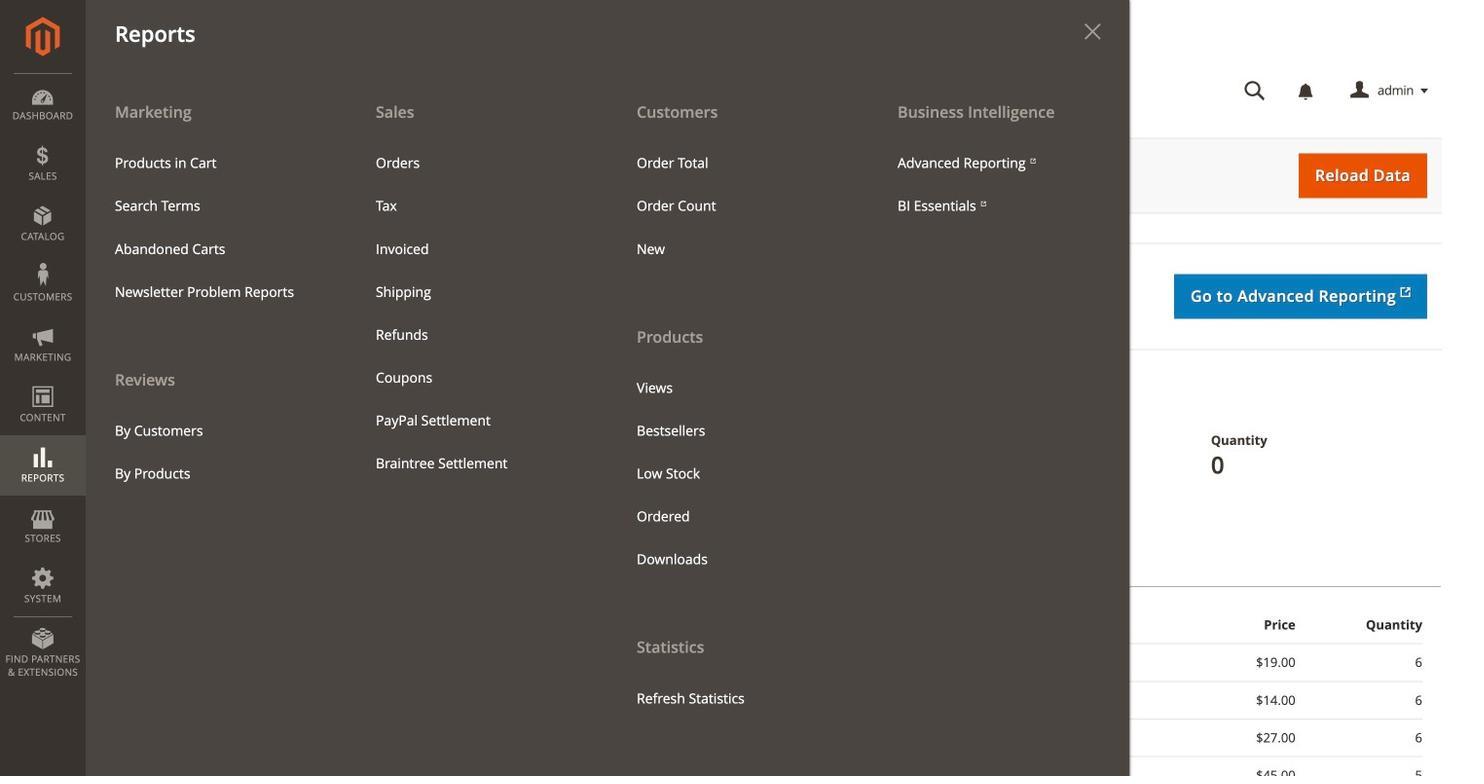 Task type: locate. For each thing, give the bounding box(es) containing it.
menu bar
[[0, 0, 1130, 776]]

menu
[[86, 90, 1130, 776], [86, 90, 347, 495], [608, 90, 869, 720], [100, 142, 332, 313], [361, 142, 593, 485], [622, 142, 854, 271], [883, 142, 1115, 228], [622, 367, 854, 581], [100, 410, 332, 495]]



Task type: vqa. For each thing, say whether or not it's contained in the screenshot.
Menu Bar
yes



Task type: describe. For each thing, give the bounding box(es) containing it.
magento admin panel image
[[26, 17, 60, 56]]



